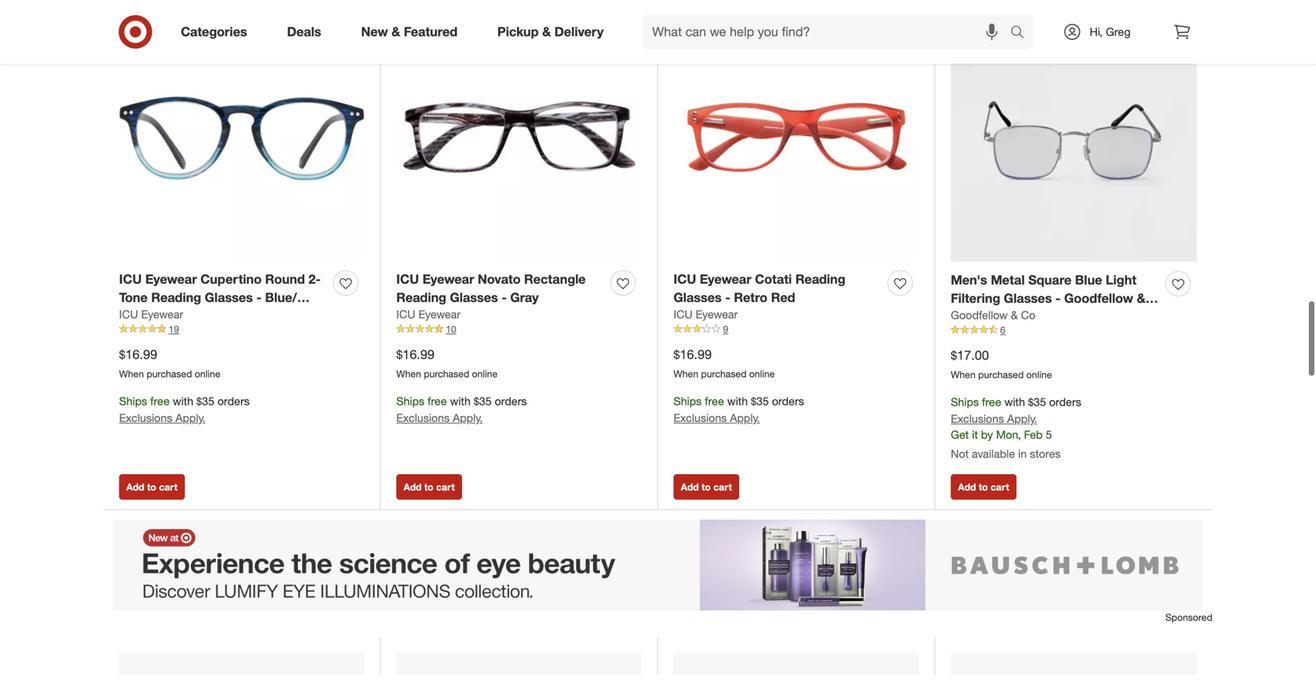 Task type: locate. For each thing, give the bounding box(es) containing it.
3 icu eyewear link from the left
[[674, 307, 738, 322]]

1 $16.99 from the left
[[119, 347, 157, 362]]

glasses down cupertino
[[205, 290, 253, 305]]

2 horizontal spatial ships free with $35 orders exclusions apply.
[[674, 394, 805, 425]]

purchased for tone
[[147, 368, 192, 380]]

1 icu eyewear from the left
[[119, 307, 183, 321]]

men's
[[951, 272, 988, 288]]

& inside men's metal square blue light filtering glasses - goodfellow & co™ silver
[[1137, 290, 1146, 306]]

goodfellow down "blue"
[[1065, 290, 1134, 306]]

icu eyewear cupertino round 2- tone reading glasses - blue/ turquoise link
[[119, 270, 327, 323]]

3 cart from the left
[[714, 481, 732, 493]]

1 add from the left
[[126, 481, 144, 493]]

online down 19 link at left
[[195, 368, 220, 380]]

ships free with $35 orders exclusions apply. get it by mon, feb 5 not available in stores
[[951, 395, 1082, 461]]

to for icu eyewear cupertino round 2- tone reading glasses - blue/ turquoise
[[147, 481, 156, 493]]

&
[[392, 24, 400, 40], [543, 24, 551, 40], [1137, 290, 1146, 306], [1011, 308, 1018, 322]]

& for co
[[1011, 308, 1018, 322]]

add
[[126, 481, 144, 493], [404, 481, 422, 493], [681, 481, 699, 493], [958, 481, 977, 493]]

3 add to cart button from the left
[[674, 474, 740, 500]]

ships inside ships free with $35 orders exclusions apply. get it by mon, feb 5 not available in stores
[[951, 395, 979, 409]]

with for glasses
[[450, 394, 471, 408]]

online down 9 link
[[750, 368, 775, 380]]

& right pickup
[[543, 24, 551, 40]]

icu eyewear up 9
[[674, 307, 738, 321]]

online
[[195, 368, 220, 380], [472, 368, 498, 380], [750, 368, 775, 380], [1027, 369, 1053, 381]]

purchased down the 10
[[424, 368, 470, 380]]

available
[[972, 447, 1016, 461]]

orders down 9 link
[[772, 394, 805, 408]]

online down 10 link
[[472, 368, 498, 380]]

& left co
[[1011, 308, 1018, 322]]

online for glasses
[[1027, 369, 1053, 381]]

deals
[[287, 24, 321, 40]]

4 add from the left
[[958, 481, 977, 493]]

glasses left the retro
[[674, 290, 722, 305]]

free down the 10
[[428, 394, 447, 408]]

add to cart for icu eyewear cupertino round 2- tone reading glasses - blue/ turquoise
[[126, 481, 178, 493]]

19
[[169, 323, 179, 335]]

ships
[[119, 394, 147, 408], [397, 394, 425, 408], [674, 394, 702, 408], [951, 395, 979, 409]]

exclusions apply. button for tone
[[119, 410, 206, 426]]

icu eyewear link for glasses
[[397, 307, 461, 322]]

round
[[265, 271, 305, 287]]

- down square
[[1056, 290, 1061, 306]]

icu eyewear cotati reading glasses - retro red
[[674, 271, 846, 305]]

10 link
[[397, 322, 642, 336]]

deals link
[[274, 14, 341, 49]]

goodfellow & co link
[[951, 307, 1036, 323]]

search
[[1003, 26, 1042, 41]]

add for icu eyewear novato rectangle reading glasses - gray
[[404, 481, 422, 493]]

orders down 10 link
[[495, 394, 527, 408]]

apply.
[[176, 411, 206, 425], [453, 411, 483, 425], [730, 411, 760, 425], [1008, 412, 1038, 425]]

5
[[1046, 427, 1052, 441]]

icu eyewear cotati reading glasses - retro red image
[[674, 15, 919, 261], [674, 15, 919, 261]]

when inside $17.00 when purchased online
[[951, 369, 976, 381]]

1 icu eyewear link from the left
[[119, 307, 183, 322]]

co
[[1022, 308, 1036, 322]]

when for men's metal square blue light filtering glasses - goodfellow & co™ silver
[[951, 369, 976, 381]]

goodfellow
[[1065, 290, 1134, 306], [951, 308, 1008, 322]]

purchased down $17.00
[[979, 369, 1024, 381]]

3 $16.99 when purchased online from the left
[[674, 347, 775, 380]]

goodfellow down filtering
[[951, 308, 1008, 322]]

with up mon,
[[1005, 395, 1026, 409]]

stores
[[1030, 447, 1061, 461]]

& for delivery
[[543, 24, 551, 40]]

3 add from the left
[[681, 481, 699, 493]]

glasses down novato
[[450, 290, 498, 305]]

$35
[[197, 394, 214, 408], [474, 394, 492, 408], [751, 394, 769, 408], [1029, 395, 1047, 409]]

free up by on the bottom right
[[982, 395, 1002, 409]]

hi,
[[1090, 25, 1103, 39]]

& for featured
[[392, 24, 400, 40]]

2 $16.99 from the left
[[397, 347, 435, 362]]

when for icu eyewear cupertino round 2- tone reading glasses - blue/ turquoise
[[119, 368, 144, 380]]

-
[[257, 290, 262, 305], [502, 290, 507, 305], [726, 290, 731, 305], [1056, 290, 1061, 306]]

1 $16.99 when purchased online from the left
[[119, 347, 220, 380]]

glasses
[[205, 290, 253, 305], [450, 290, 498, 305], [674, 290, 722, 305], [1004, 290, 1052, 306]]

2 icu eyewear from the left
[[397, 307, 461, 321]]

exclusions inside ships free with $35 orders exclusions apply. get it by mon, feb 5 not available in stores
[[951, 412, 1005, 425]]

- left blue/
[[257, 290, 262, 305]]

2 horizontal spatial icu eyewear
[[674, 307, 738, 321]]

tone
[[119, 290, 148, 305]]

1 horizontal spatial ships free with $35 orders exclusions apply.
[[397, 394, 527, 425]]

icu eyewear cotati reading glasses - retro red link
[[674, 270, 882, 307]]

4 add to cart from the left
[[958, 481, 1010, 493]]

1 vertical spatial goodfellow
[[951, 308, 1008, 322]]

with down 19
[[173, 394, 193, 408]]

purchased down 19
[[147, 368, 192, 380]]

add for icu eyewear cupertino round 2- tone reading glasses - blue/ turquoise
[[126, 481, 144, 493]]

purchased for glasses
[[424, 368, 470, 380]]

add to cart button
[[119, 474, 185, 500], [397, 474, 462, 500], [674, 474, 740, 500], [951, 474, 1017, 500]]

1 horizontal spatial $16.99 when purchased online
[[397, 347, 498, 380]]

gray
[[511, 290, 539, 305]]

with inside ships free with $35 orders exclusions apply. get it by mon, feb 5 not available in stores
[[1005, 395, 1026, 409]]

icu eyewear link up the 10
[[397, 307, 461, 322]]

eyewear
[[145, 271, 197, 287], [423, 271, 474, 287], [700, 271, 752, 287], [141, 307, 183, 321], [419, 307, 461, 321], [696, 307, 738, 321]]

reading right cotati
[[796, 271, 846, 287]]

cart for icu eyewear cotati reading glasses - retro red
[[714, 481, 732, 493]]

free
[[150, 394, 170, 408], [428, 394, 447, 408], [705, 394, 724, 408], [982, 395, 1002, 409]]

free down 19
[[150, 394, 170, 408]]

$16.99
[[119, 347, 157, 362], [397, 347, 435, 362], [674, 347, 712, 362]]

0 horizontal spatial $16.99
[[119, 347, 157, 362]]

$16.99 for icu eyewear cupertino round 2- tone reading glasses - blue/ turquoise
[[119, 347, 157, 362]]

with
[[173, 394, 193, 408], [450, 394, 471, 408], [728, 394, 748, 408], [1005, 395, 1026, 409]]

reading up the 10
[[397, 290, 447, 305]]

icu eyewear for tone
[[119, 307, 183, 321]]

online inside $17.00 when purchased online
[[1027, 369, 1053, 381]]

cart for icu eyewear cupertino round 2- tone reading glasses - blue/ turquoise
[[159, 481, 178, 493]]

orders
[[218, 394, 250, 408], [495, 394, 527, 408], [772, 394, 805, 408], [1050, 395, 1082, 409]]

icu eyewear novato rectangle reading glasses - gray image
[[397, 15, 642, 261], [397, 15, 642, 261]]

icu eyewear novato rectangle reading glasses - gray
[[397, 271, 586, 305]]

to
[[147, 481, 156, 493], [425, 481, 434, 493], [702, 481, 711, 493], [979, 481, 988, 493]]

ships free with $35 orders exclusions apply.
[[119, 394, 250, 425], [397, 394, 527, 425], [674, 394, 805, 425]]

add to cart button for icu eyewear cotati reading glasses - retro red
[[674, 474, 740, 500]]

eyewear inside icu eyewear cotati reading glasses - retro red
[[700, 271, 752, 287]]

goodfellow & co
[[951, 308, 1036, 322]]

4 cart from the left
[[991, 481, 1010, 493]]

0 horizontal spatial icu eyewear
[[119, 307, 183, 321]]

when for icu eyewear cotati reading glasses - retro red
[[674, 368, 699, 380]]

exclusions apply. button
[[119, 410, 206, 426], [397, 410, 483, 426], [674, 410, 760, 426], [951, 411, 1038, 427]]

blue/
[[265, 290, 297, 305]]

purchased
[[147, 368, 192, 380], [424, 368, 470, 380], [701, 368, 747, 380], [979, 369, 1024, 381]]

add to cart
[[126, 481, 178, 493], [404, 481, 455, 493], [681, 481, 732, 493], [958, 481, 1010, 493]]

cart
[[159, 481, 178, 493], [436, 481, 455, 493], [714, 481, 732, 493], [991, 481, 1010, 493]]

icu eyewear link up 9
[[674, 307, 738, 322]]

1 add to cart button from the left
[[119, 474, 185, 500]]

& right new at the top left
[[392, 24, 400, 40]]

3 to from the left
[[702, 481, 711, 493]]

exclusions for icu eyewear novato rectangle reading glasses - gray
[[397, 411, 450, 425]]

exclusions apply. button for -
[[674, 410, 760, 426]]

with down 9
[[728, 394, 748, 408]]

- left the retro
[[726, 290, 731, 305]]

2 icu eyewear link from the left
[[397, 307, 461, 322]]

2 ships free with $35 orders exclusions apply. from the left
[[397, 394, 527, 425]]

add to cart button for men's metal square blue light filtering glasses - goodfellow & co™ silver
[[951, 474, 1017, 500]]

$35 inside ships free with $35 orders exclusions apply. get it by mon, feb 5 not available in stores
[[1029, 395, 1047, 409]]

3 icu eyewear from the left
[[674, 307, 738, 321]]

1 horizontal spatial icu eyewear
[[397, 307, 461, 321]]

novato
[[478, 271, 521, 287]]

pickup
[[498, 24, 539, 40]]

add to cart for icu eyewear novato rectangle reading glasses - gray
[[404, 481, 455, 493]]

when
[[119, 368, 144, 380], [397, 368, 421, 380], [674, 368, 699, 380], [951, 369, 976, 381]]

reading
[[796, 271, 846, 287], [151, 290, 201, 305], [397, 290, 447, 305]]

2 $16.99 when purchased online from the left
[[397, 347, 498, 380]]

square
[[1029, 272, 1072, 288]]

exclusions
[[119, 411, 172, 425], [397, 411, 450, 425], [674, 411, 727, 425], [951, 412, 1005, 425]]

2 to from the left
[[425, 481, 434, 493]]

orders up the 5 at the bottom of the page
[[1050, 395, 1082, 409]]

3 $16.99 from the left
[[674, 347, 712, 362]]

rectangle
[[524, 271, 586, 287]]

men's metal square blue light filtering glasses - goodfellow & co™ silver link
[[951, 271, 1160, 324]]

apply. for -
[[453, 411, 483, 425]]

icu eyewear link
[[119, 307, 183, 322], [397, 307, 461, 322], [674, 307, 738, 322]]

categories
[[181, 24, 247, 40]]

2 horizontal spatial $16.99
[[674, 347, 712, 362]]

glasses inside icu eyewear cotati reading glasses - retro red
[[674, 290, 722, 305]]

search button
[[1003, 14, 1042, 53]]

2 add to cart button from the left
[[397, 474, 462, 500]]

icu eyewear
[[119, 307, 183, 321], [397, 307, 461, 321], [674, 307, 738, 321]]

1 cart from the left
[[159, 481, 178, 493]]

purchased down 9
[[701, 368, 747, 380]]

0 horizontal spatial icu eyewear link
[[119, 307, 183, 322]]

cart for icu eyewear novato rectangle reading glasses - gray
[[436, 481, 455, 493]]

2 horizontal spatial $16.99 when purchased online
[[674, 347, 775, 380]]

mon,
[[997, 427, 1021, 441]]

3 add to cart from the left
[[681, 481, 732, 493]]

- down novato
[[502, 290, 507, 305]]

& up 6 link
[[1137, 290, 1146, 306]]

2-
[[309, 271, 321, 287]]

online down 6 link
[[1027, 369, 1053, 381]]

exclusions apply. button for glasses
[[397, 410, 483, 426]]

2 horizontal spatial reading
[[796, 271, 846, 287]]

1 to from the left
[[147, 481, 156, 493]]

1 add to cart from the left
[[126, 481, 178, 493]]

orders down 19 link at left
[[218, 394, 250, 408]]

4 add to cart button from the left
[[951, 474, 1017, 500]]

free for tone
[[150, 394, 170, 408]]

$16.99 when purchased online down the 10
[[397, 347, 498, 380]]

2 add to cart from the left
[[404, 481, 455, 493]]

add to cart button for icu eyewear novato rectangle reading glasses - gray
[[397, 474, 462, 500]]

$16.99 when purchased online for -
[[674, 347, 775, 380]]

$16.99 when purchased online down 9
[[674, 347, 775, 380]]

eyewear inside icu eyewear novato rectangle reading glasses - gray
[[423, 271, 474, 287]]

reading up 19
[[151, 290, 201, 305]]

purchased inside $17.00 when purchased online
[[979, 369, 1024, 381]]

0 vertical spatial goodfellow
[[1065, 290, 1134, 306]]

glasses up co
[[1004, 290, 1052, 306]]

ships free with $35 orders exclusions apply. for -
[[674, 394, 805, 425]]

orders inside ships free with $35 orders exclusions apply. get it by mon, feb 5 not available in stores
[[1050, 395, 1082, 409]]

co™
[[951, 309, 976, 324]]

icu eyewear down tone
[[119, 307, 183, 321]]

icu
[[119, 271, 142, 287], [397, 271, 419, 287], [674, 271, 697, 287], [119, 307, 138, 321], [397, 307, 416, 321], [674, 307, 693, 321]]

free down 9
[[705, 394, 724, 408]]

with down the 10
[[450, 394, 471, 408]]

2 add from the left
[[404, 481, 422, 493]]

10
[[446, 323, 457, 335]]

icu eyewear link for -
[[674, 307, 738, 322]]

glasses inside icu eyewear cupertino round 2- tone reading glasses - blue/ turquoise
[[205, 290, 253, 305]]

icu eyewear cupertino round 2-tone reading glasses - blue/ turquoise image
[[119, 15, 365, 261], [119, 15, 365, 261]]

1 horizontal spatial reading
[[397, 290, 447, 305]]

0 horizontal spatial reading
[[151, 290, 201, 305]]

0 horizontal spatial $16.99 when purchased online
[[119, 347, 220, 380]]

1 horizontal spatial icu eyewear link
[[397, 307, 461, 322]]

4 to from the left
[[979, 481, 988, 493]]

purchased for -
[[701, 368, 747, 380]]

glasses inside men's metal square blue light filtering glasses - goodfellow & co™ silver
[[1004, 290, 1052, 306]]

1 horizontal spatial goodfellow
[[1065, 290, 1134, 306]]

3 ships free with $35 orders exclusions apply. from the left
[[674, 394, 805, 425]]

featured
[[404, 24, 458, 40]]

1 horizontal spatial $16.99
[[397, 347, 435, 362]]

light
[[1106, 272, 1137, 288]]

2 horizontal spatial icu eyewear link
[[674, 307, 738, 322]]

add to cart for icu eyewear cotati reading glasses - retro red
[[681, 481, 732, 493]]

1 ships free with $35 orders exclusions apply. from the left
[[119, 394, 250, 425]]

19 link
[[119, 322, 365, 336]]

men's metal square blue light filtering glasses - goodfellow & co™ silver image
[[951, 15, 1198, 262], [951, 15, 1198, 262]]

icu eyewear up the 10
[[397, 307, 461, 321]]

icu eyewear for -
[[674, 307, 738, 321]]

$16.99 when purchased online
[[119, 347, 220, 380], [397, 347, 498, 380], [674, 347, 775, 380]]

0 horizontal spatial ships free with $35 orders exclusions apply.
[[119, 394, 250, 425]]

9 link
[[674, 322, 919, 336]]

icu eyewear link down tone
[[119, 307, 183, 322]]

$16.99 when purchased online down 19
[[119, 347, 220, 380]]

2 cart from the left
[[436, 481, 455, 493]]



Task type: vqa. For each thing, say whether or not it's contained in the screenshot.
ICU Eyewear Novato Rectangle Reading Glasses - Gray's ADD
yes



Task type: describe. For each thing, give the bounding box(es) containing it.
ships for icu eyewear cotati reading glasses - retro red
[[674, 394, 702, 408]]

icu eyewear cupertino round 2- tone reading glasses - blue/ turquoise
[[119, 271, 321, 323]]

exclusions for icu eyewear cupertino round 2- tone reading glasses - blue/ turquoise
[[119, 411, 172, 425]]

blue
[[1076, 272, 1103, 288]]

$17.00 when purchased online
[[951, 348, 1053, 381]]

pickup & delivery
[[498, 24, 604, 40]]

men's metal square blue light filtering glasses - goodfellow & co™ silver
[[951, 272, 1146, 324]]

in
[[1019, 447, 1027, 461]]

to for men's metal square blue light filtering glasses - goodfellow & co™ silver
[[979, 481, 988, 493]]

icu eyewear novato rectangle reading glasses - gray link
[[397, 270, 605, 307]]

$16.99 when purchased online for glasses
[[397, 347, 498, 380]]

reading inside icu eyewear novato rectangle reading glasses - gray
[[397, 290, 447, 305]]

icu eyewear for glasses
[[397, 307, 461, 321]]

new & featured link
[[348, 14, 478, 49]]

orders for red
[[772, 394, 805, 408]]

reading inside icu eyewear cotati reading glasses - retro red
[[796, 271, 846, 287]]

apply. for reading
[[176, 411, 206, 425]]

add to cart for men's metal square blue light filtering glasses - goodfellow & co™ silver
[[958, 481, 1010, 493]]

purchased for filtering
[[979, 369, 1024, 381]]

icu inside icu eyewear novato rectangle reading glasses - gray
[[397, 271, 419, 287]]

goodfellow inside men's metal square blue light filtering glasses - goodfellow & co™ silver
[[1065, 290, 1134, 306]]

$16.99 when purchased online for tone
[[119, 347, 220, 380]]

eyewear inside icu eyewear cupertino round 2- tone reading glasses - blue/ turquoise
[[145, 271, 197, 287]]

orders for glasses
[[218, 394, 250, 408]]

categories link
[[167, 14, 267, 49]]

hi, greg
[[1090, 25, 1131, 39]]

cupertino
[[201, 271, 262, 287]]

icu inside icu eyewear cupertino round 2- tone reading glasses - blue/ turquoise
[[119, 271, 142, 287]]

by
[[982, 427, 994, 441]]

add for men's metal square blue light filtering glasses - goodfellow & co™ silver
[[958, 481, 977, 493]]

icu inside icu eyewear cotati reading glasses - retro red
[[674, 271, 697, 287]]

- inside icu eyewear cupertino round 2- tone reading glasses - blue/ turquoise
[[257, 290, 262, 305]]

$35 for retro
[[751, 394, 769, 408]]

online for reading
[[195, 368, 220, 380]]

exclusions for icu eyewear cotati reading glasses - retro red
[[674, 411, 727, 425]]

to for icu eyewear novato rectangle reading glasses - gray
[[425, 481, 434, 493]]

icu eyewear link for tone
[[119, 307, 183, 322]]

with for -
[[728, 394, 748, 408]]

$35 for -
[[474, 394, 492, 408]]

ships free with $35 orders exclusions apply. for tone
[[119, 394, 250, 425]]

retro
[[734, 290, 768, 305]]

9
[[723, 323, 729, 335]]

metal
[[991, 272, 1025, 288]]

- inside men's metal square blue light filtering glasses - goodfellow & co™ silver
[[1056, 290, 1061, 306]]

free inside ships free with $35 orders exclusions apply. get it by mon, feb 5 not available in stores
[[982, 395, 1002, 409]]

- inside icu eyewear novato rectangle reading glasses - gray
[[502, 290, 507, 305]]

filtering
[[951, 290, 1001, 306]]

delivery
[[555, 24, 604, 40]]

6 link
[[951, 323, 1198, 337]]

turquoise
[[119, 308, 178, 323]]

add for icu eyewear cotati reading glasses - retro red
[[681, 481, 699, 493]]

red
[[771, 290, 796, 305]]

cart for men's metal square blue light filtering glasses - goodfellow & co™ silver
[[991, 481, 1010, 493]]

free for glasses
[[428, 394, 447, 408]]

- inside icu eyewear cotati reading glasses - retro red
[[726, 290, 731, 305]]

$16.99 for icu eyewear novato rectangle reading glasses - gray
[[397, 347, 435, 362]]

cotati
[[755, 271, 792, 287]]

sponsored
[[1166, 611, 1213, 623]]

pickup & delivery link
[[484, 14, 624, 49]]

greg
[[1106, 25, 1131, 39]]

ships free with $35 orders exclusions apply. for glasses
[[397, 394, 527, 425]]

ships for icu eyewear cupertino round 2- tone reading glasses - blue/ turquoise
[[119, 394, 147, 408]]

online for -
[[472, 368, 498, 380]]

new & featured
[[361, 24, 458, 40]]

$16.99 for icu eyewear cotati reading glasses - retro red
[[674, 347, 712, 362]]

online for retro
[[750, 368, 775, 380]]

What can we help you find? suggestions appear below search field
[[643, 14, 1015, 49]]

apply. inside ships free with $35 orders exclusions apply. get it by mon, feb 5 not available in stores
[[1008, 412, 1038, 425]]

$35 for reading
[[197, 394, 214, 408]]

glasses inside icu eyewear novato rectangle reading glasses - gray
[[450, 290, 498, 305]]

reading inside icu eyewear cupertino round 2- tone reading glasses - blue/ turquoise
[[151, 290, 201, 305]]

when for icu eyewear novato rectangle reading glasses - gray
[[397, 368, 421, 380]]

new
[[361, 24, 388, 40]]

6
[[1001, 324, 1006, 336]]

it
[[972, 427, 978, 441]]

ships for icu eyewear novato rectangle reading glasses - gray
[[397, 394, 425, 408]]

to for icu eyewear cotati reading glasses - retro red
[[702, 481, 711, 493]]

orders for gray
[[495, 394, 527, 408]]

get
[[951, 427, 969, 441]]

not
[[951, 447, 969, 461]]

silver
[[979, 309, 1013, 324]]

with for tone
[[173, 394, 193, 408]]

advertisement element
[[104, 519, 1213, 610]]

add to cart button for icu eyewear cupertino round 2- tone reading glasses - blue/ turquoise
[[119, 474, 185, 500]]

0 horizontal spatial goodfellow
[[951, 308, 1008, 322]]

apply. for retro
[[730, 411, 760, 425]]

$17.00
[[951, 348, 989, 363]]

free for -
[[705, 394, 724, 408]]

feb
[[1025, 427, 1043, 441]]



